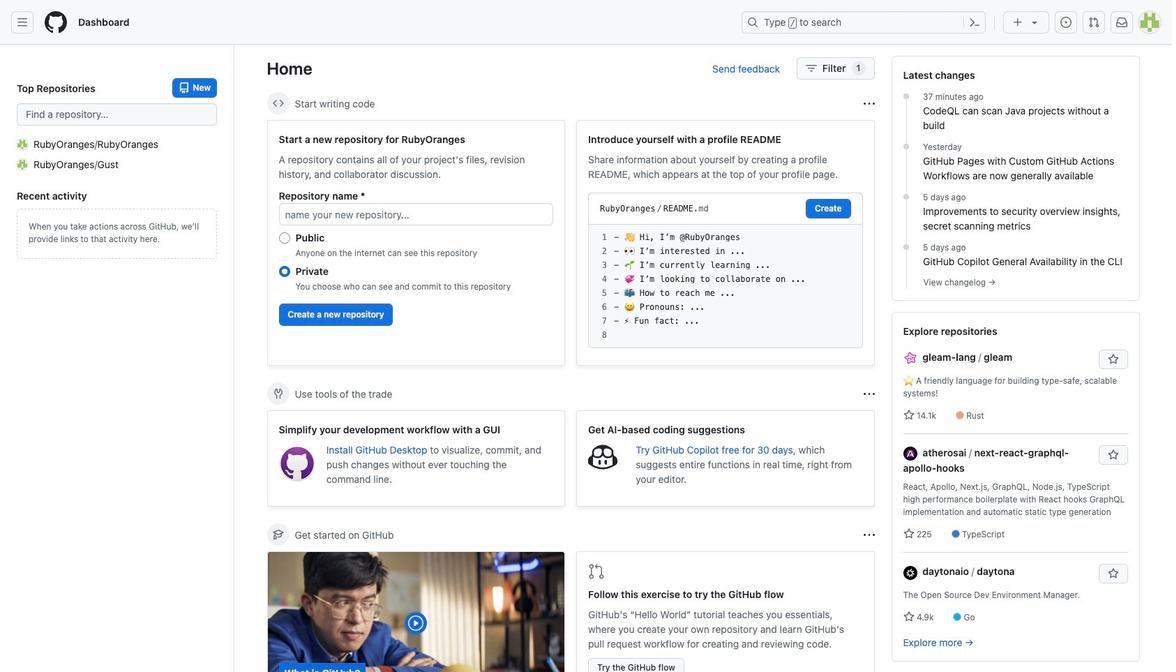 Task type: vqa. For each thing, say whether or not it's contained in the screenshot.
Simplify your development workflow with a GUI element
yes



Task type: locate. For each thing, give the bounding box(es) containing it.
0 vertical spatial star this repository image
[[1108, 354, 1119, 365]]

star this repository image for @gleam-lang profile image
[[1108, 354, 1119, 365]]

2 vertical spatial star this repository image
[[1108, 568, 1119, 579]]

2 star image from the top
[[903, 528, 915, 540]]

1 star image from the top
[[903, 410, 915, 421]]

dot fill image
[[901, 91, 912, 102], [901, 141, 912, 152], [901, 191, 912, 202], [901, 241, 912, 253]]

star image
[[903, 612, 915, 623]]

2 vertical spatial why am i seeing this? image
[[864, 529, 875, 540]]

@daytonaio profile image
[[903, 566, 917, 580]]

git pull request image
[[1089, 17, 1100, 28]]

0 vertical spatial star image
[[903, 410, 915, 421]]

play image
[[408, 615, 424, 632]]

introduce yourself with a profile readme element
[[576, 120, 875, 366]]

simplify your development workflow with a gui element
[[267, 410, 565, 507]]

Top Repositories search field
[[17, 103, 217, 126]]

star this repository image for "@atherosai profile" image in the right bottom of the page
[[1108, 449, 1119, 461]]

None submit
[[806, 199, 851, 218]]

star this repository image
[[1108, 354, 1119, 365], [1108, 449, 1119, 461], [1108, 568, 1119, 579]]

1 vertical spatial star image
[[903, 528, 915, 540]]

3 dot fill image from the top
[[901, 191, 912, 202]]

None radio
[[279, 232, 290, 244], [279, 266, 290, 277], [279, 232, 290, 244], [279, 266, 290, 277]]

none submit inside the introduce yourself with a profile readme "element"
[[806, 199, 851, 218]]

0 vertical spatial why am i seeing this? image
[[864, 98, 875, 109]]

star image up the @daytonaio profile image
[[903, 528, 915, 540]]

1 vertical spatial why am i seeing this? image
[[864, 388, 875, 400]]

why am i seeing this? image
[[864, 98, 875, 109], [864, 388, 875, 400], [864, 529, 875, 540]]

1 star this repository image from the top
[[1108, 354, 1119, 365]]

why am i seeing this? image for "try the github flow" element on the bottom of page
[[864, 529, 875, 540]]

homepage image
[[45, 11, 67, 33]]

@gleam-lang profile image
[[903, 351, 917, 365]]

2 star this repository image from the top
[[1108, 449, 1119, 461]]

what is github? image
[[268, 552, 565, 672]]

star this repository image for the @daytonaio profile image
[[1108, 568, 1119, 579]]

3 star this repository image from the top
[[1108, 568, 1119, 579]]

star image up "@atherosai profile" image in the right bottom of the page
[[903, 410, 915, 421]]

start a new repository element
[[267, 120, 565, 366]]

1 vertical spatial star this repository image
[[1108, 449, 1119, 461]]

2 why am i seeing this? image from the top
[[864, 388, 875, 400]]

code image
[[273, 98, 284, 109]]

command palette image
[[969, 17, 980, 28]]

gust image
[[17, 159, 28, 170]]

1 why am i seeing this? image from the top
[[864, 98, 875, 109]]

2 dot fill image from the top
[[901, 141, 912, 152]]

rubyoranges image
[[17, 139, 28, 150]]

git pull request image
[[588, 563, 605, 580]]

star image
[[903, 410, 915, 421], [903, 528, 915, 540]]

3 why am i seeing this? image from the top
[[864, 529, 875, 540]]



Task type: describe. For each thing, give the bounding box(es) containing it.
explore repositories navigation
[[891, 312, 1140, 662]]

Find a repository… text field
[[17, 103, 217, 126]]

explore element
[[891, 56, 1140, 672]]

what is github? element
[[267, 551, 565, 672]]

tools image
[[273, 388, 284, 399]]

4 dot fill image from the top
[[901, 241, 912, 253]]

why am i seeing this? image for the introduce yourself with a profile readme "element"
[[864, 98, 875, 109]]

mortar board image
[[273, 529, 284, 540]]

plus image
[[1013, 17, 1024, 28]]

issue opened image
[[1061, 17, 1072, 28]]

@atherosai profile image
[[903, 447, 917, 461]]

name your new repository... text field
[[279, 203, 553, 225]]

star image for "@atherosai profile" image in the right bottom of the page
[[903, 528, 915, 540]]

notifications image
[[1117, 17, 1128, 28]]

github desktop image
[[279, 445, 315, 482]]

triangle down image
[[1029, 17, 1040, 28]]

filter image
[[806, 63, 817, 74]]

star image for @gleam-lang profile image
[[903, 410, 915, 421]]

why am i seeing this? image for get ai-based coding suggestions 'element'
[[864, 388, 875, 400]]

get ai-based coding suggestions element
[[576, 410, 875, 507]]

try the github flow element
[[576, 551, 875, 672]]

1 dot fill image from the top
[[901, 91, 912, 102]]



